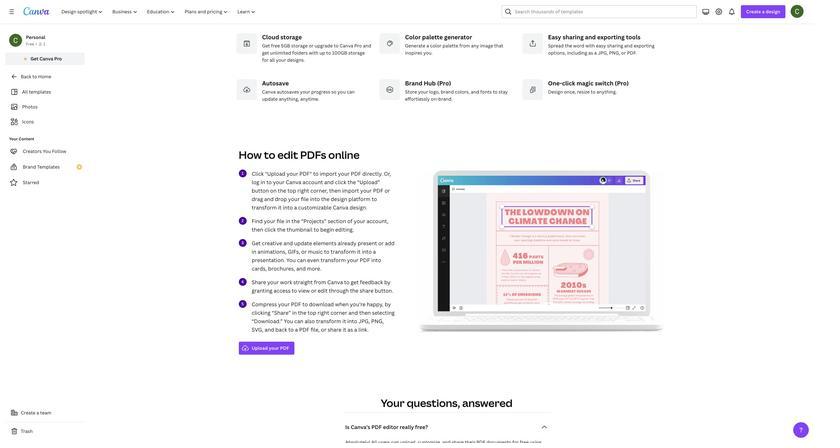 Task type: describe. For each thing, give the bounding box(es) containing it.
create for create a design
[[746, 8, 761, 15]]

trash
[[21, 428, 33, 435]]

canva's
[[351, 424, 370, 431]]

0 vertical spatial you
[[43, 148, 51, 154]]

design inside click "upload your pdf" to import your pdf directly. or, log in to your canva account and click the "upload" button on the top right corner, then import your pdf or drag and drop your file into the design platform to transform it into a customizable canva design.
[[331, 196, 347, 203]]

editing.
[[335, 226, 354, 233]]

time,
[[600, 3, 611, 10]]

to right back on the top
[[32, 73, 37, 80]]

button.
[[375, 287, 393, 294]]

1 horizontal spatial exporting
[[634, 42, 655, 49]]

click inside find your file in the "projects" section of your account, then click the thumbnail to begin editing.
[[265, 226, 276, 233]]

pro inside button
[[54, 56, 62, 62]]

christina overa image
[[791, 5, 804, 18]]

online
[[328, 148, 360, 162]]

your right drop
[[288, 196, 300, 203]]

a inside easy sharing and exporting tools spread the word with easy sharing and exporting options, including as a jpg, png, or pdf.
[[594, 50, 597, 56]]

your right of
[[354, 218, 365, 225]]

pdf up "upload"
[[351, 170, 361, 177]]

1 same from the left
[[548, 3, 560, 10]]

download
[[309, 301, 334, 308]]

anytime.
[[300, 96, 319, 102]]

100gb
[[332, 50, 347, 56]]

options,
[[548, 50, 566, 56]]

click "upload your pdf" to import your pdf directly. or, log in to your canva account and click the "upload" button on the top right corner, then import your pdf or drag and drop your file into the design platform to transform it into a customizable canva design.
[[252, 170, 391, 211]]

transform down already
[[331, 248, 356, 255]]

to up 100gb
[[334, 42, 339, 49]]

how to edit pdfs online image
[[418, 171, 665, 332]]

to right the back
[[288, 326, 294, 333]]

upload your pdf
[[252, 345, 289, 351]]

create a design
[[746, 8, 780, 15]]

your right the find
[[264, 218, 275, 225]]

then inside click "upload your pdf" to import your pdf directly. or, log in to your canva account and click the "upload" button on the top right corner, then import your pdf or drag and drop your file into the design platform to transform it into a customizable canva design.
[[329, 187, 341, 194]]

brand hub (pro) store your logo, brand colors, and fonts to stay effortlessly on-brand.
[[405, 79, 508, 102]]

already
[[338, 240, 357, 247]]

canva inside cloud storage get free 5gb storage or upgrade to canva pro and get unlimited folders with up to 100gb storage for all your designs.
[[340, 42, 353, 49]]

customizable
[[298, 204, 332, 211]]

to inside brand hub (pro) store your logo, brand colors, and fonts to stay effortlessly on-brand.
[[493, 89, 498, 95]]

top inside compress your pdf to download when you're happy, by clicking "share" in the top right corner and then selecting "download." you can also transform it into jpg, png, svg, and back to a pdf file, or share it as a link.
[[308, 309, 316, 316]]

on inside click "upload your pdf" to import your pdf directly. or, log in to your canva account and click the "upload" button on the top right corner, then import your pdf or drag and drop your file into the design platform to transform it into a customizable canva design.
[[270, 187, 277, 194]]

0 horizontal spatial sharing
[[563, 33, 584, 41]]

creative
[[262, 240, 282, 247]]

easy
[[596, 42, 606, 49]]

you
[[338, 89, 346, 95]]

store
[[405, 89, 417, 95]]

resize
[[577, 89, 590, 95]]

teams
[[417, 3, 430, 10]]

or left add at the bottom left of page
[[378, 240, 384, 247]]

the down corner,
[[321, 196, 330, 203]]

file,
[[311, 326, 320, 333]]

account
[[303, 179, 323, 186]]

design
[[548, 89, 563, 95]]

free?
[[415, 424, 428, 431]]

file inside click "upload your pdf" to import your pdf directly. or, log in to your canva account and click the "upload" button on the top right corner, then import your pdf or drag and drop your file into the design platform to transform it into a customizable canva design.
[[301, 196, 309, 203]]

pdf down 'also'
[[299, 326, 309, 333]]

transform down elements
[[321, 257, 346, 264]]

by inside compress your pdf to download when you're happy, by clicking "share" in the top right corner and then selecting "download." you can also transform it into jpg, png, svg, and back to a pdf file, or share it as a link.
[[385, 301, 391, 308]]

get inside cloud storage get free 5gb storage or upgrade to canva pro and get unlimited folders with up to 100gb storage for all your designs.
[[262, 50, 269, 56]]

one-click magic switch (pro) image
[[522, 79, 543, 100]]

to right platform
[[372, 196, 377, 203]]

elements
[[313, 240, 337, 247]]

then inside compress your pdf to download when you're happy, by clicking "share" in the top right corner and then selecting "download." you can also transform it into jpg, png, svg, and back to a pdf file, or share it as a link.
[[359, 309, 371, 316]]

brand templates
[[23, 164, 60, 170]]

personal
[[26, 34, 45, 40]]

clicking
[[252, 309, 271, 316]]

and inside create, collaborate, and get everyone on the same page, at the same time, from anywhere.
[[592, 0, 601, 2]]

everyone
[[610, 0, 630, 2]]

magic
[[577, 79, 594, 87]]

canva up the section on the left of the page
[[333, 204, 348, 211]]

to down view at the bottom of the page
[[303, 301, 308, 308]]

and up corner,
[[324, 179, 334, 186]]

brochures,
[[268, 265, 295, 272]]

and down the "download."
[[265, 326, 274, 333]]

in inside get creative and update elements already present or add in animations, gifs, or music to transform it into a presentation. you can even transform your pdf into cards, brochures, and more.
[[252, 248, 256, 255]]

manage
[[477, 3, 494, 10]]

and up including on the top right of page
[[585, 33, 596, 41]]

platform
[[349, 196, 370, 203]]

creators
[[23, 148, 42, 154]]

1
[[43, 41, 45, 47]]

1 horizontal spatial work
[[405, 3, 416, 10]]

canva inside autosave canva autosaves your progress so you can update anything, anytime.
[[262, 89, 276, 95]]

the up the 'thumbnail'
[[292, 218, 300, 225]]

and right the drag
[[264, 196, 274, 203]]

into inside compress your pdf to download when you're happy, by clicking "share" in the top right corner and then selecting "download." you can also transform it into jpg, png, svg, and back to a pdf file, or share it as a link.
[[347, 318, 357, 325]]

your down "upload"
[[360, 187, 372, 194]]

one-
[[548, 79, 562, 87]]

starred
[[23, 179, 39, 186]]

corner
[[331, 309, 347, 316]]

photos link
[[9, 101, 81, 113]]

5gb
[[281, 42, 290, 49]]

trash link
[[5, 425, 85, 438]]

with inside cloud storage get free 5gb storage or upgrade to canva pro and get unlimited folders with up to 100gb storage for all your designs.
[[309, 50, 318, 56]]

design inside dropdown button
[[766, 8, 780, 15]]

the up drop
[[278, 187, 286, 194]]

a inside get creative and update elements already present or add in animations, gifs, or music to transform it into a presentation. you can even transform your pdf into cards, brochures, and more.
[[373, 248, 376, 255]]

1 horizontal spatial import
[[342, 187, 359, 194]]

and up pdf.
[[624, 42, 633, 49]]

follow
[[52, 148, 66, 154]]

easily
[[441, 3, 453, 10]]

on inside create, collaborate, and get everyone on the same page, at the same time, from anywhere.
[[631, 0, 637, 2]]

link.
[[359, 326, 369, 333]]

templates
[[29, 89, 51, 95]]

0 horizontal spatial import
[[320, 170, 337, 177]]

pdfs
[[300, 148, 326, 162]]

unlimited inside cloud storage get free 5gb storage or upgrade to canva pro and get unlimited folders with up to 100gb storage for all your designs.
[[270, 50, 291, 56]]

up
[[320, 50, 325, 56]]

your left pdf"
[[287, 170, 298, 177]]

image
[[480, 42, 493, 49]]

in inside compress your pdf to download when you're happy, by clicking "share" in the top right corner and then selecting "download." you can also transform it into jpg, png, svg, and back to a pdf file, or share it as a link.
[[292, 309, 297, 316]]

unlimited inside invite unlimited members to your class space or work teams and easily share and manage work together.
[[419, 0, 440, 2]]

update inside autosave canva autosaves your progress so you can update anything, anytime.
[[262, 96, 278, 102]]

or inside invite unlimited members to your class space or work teams and easily share and manage work together.
[[505, 0, 510, 2]]

0 vertical spatial storage
[[281, 33, 302, 41]]

to up account
[[313, 170, 319, 177]]

compress
[[252, 301, 277, 308]]

any
[[471, 42, 479, 49]]

work inside the share your work straight from canva to get feedback by granting access to view or edit through the share button.
[[280, 279, 292, 286]]

can for download
[[294, 318, 303, 325]]

"download."
[[252, 318, 283, 325]]

it inside get creative and update elements already present or add in animations, gifs, or music to transform it into a presentation. you can even transform your pdf into cards, brochures, and more.
[[357, 248, 361, 255]]

the inside the share your work straight from canva to get feedback by granting access to view or edit through the share button.
[[350, 287, 358, 294]]

generator
[[444, 33, 472, 41]]

icons link
[[9, 116, 81, 128]]

tools
[[626, 33, 641, 41]]

top inside click "upload your pdf" to import your pdf directly. or, log in to your canva account and click the "upload" button on the top right corner, then import your pdf or drag and drop your file into the design platform to transform it into a customizable canva design.
[[288, 187, 296, 194]]

members
[[441, 0, 461, 2]]

pdf down "upload"
[[373, 187, 383, 194]]

0 horizontal spatial edit
[[278, 148, 298, 162]]

in inside click "upload your pdf" to import your pdf directly. or, log in to your canva account and click the "upload" button on the top right corner, then import your pdf or drag and drop your file into the design platform to transform it into a customizable canva design.
[[261, 179, 265, 186]]

pdf"
[[299, 170, 312, 177]]

all
[[22, 89, 28, 95]]

pdf down view at the bottom of the page
[[291, 301, 301, 308]]

of
[[347, 218, 353, 225]]

to up through
[[344, 279, 350, 286]]

click inside click "upload your pdf" to import your pdf directly. or, log in to your canva account and click the "upload" button on the top right corner, then import your pdf or drag and drop your file into the design platform to transform it into a customizable canva design.
[[335, 179, 346, 186]]

2 horizontal spatial work
[[495, 3, 506, 10]]

how
[[239, 148, 262, 162]]

design.
[[350, 204, 367, 211]]

0 vertical spatial exporting
[[597, 33, 625, 41]]

pdf inside get creative and update elements already present or add in animations, gifs, or music to transform it into a presentation. you can even transform your pdf into cards, brochures, and more.
[[360, 257, 370, 264]]

space
[[492, 0, 504, 2]]

transform inside click "upload your pdf" to import your pdf directly. or, log in to your canva account and click the "upload" button on the top right corner, then import your pdf or drag and drop your file into the design platform to transform it into a customizable canva design.
[[252, 204, 277, 211]]

your down online at the left
[[338, 170, 350, 177]]

pdf inside dropdown button
[[372, 424, 382, 431]]

to inside invite unlimited members to your class space or work teams and easily share and manage work together.
[[463, 0, 467, 2]]

pdf inside 'button'
[[280, 345, 289, 351]]

2 same from the left
[[588, 3, 599, 10]]

color palette generator generate a color palette from any image that inspires you.
[[405, 33, 503, 56]]

folders
[[292, 50, 308, 56]]

music
[[308, 248, 323, 255]]

get creative and update elements already present or add in animations, gifs, or music to transform it into a presentation. you can even transform your pdf into cards, brochures, and more.
[[252, 240, 395, 272]]

a inside click "upload your pdf" to import your pdf directly. or, log in to your canva account and click the "upload" button on the top right corner, then import your pdf or drag and drop your file into the design platform to transform it into a customizable canva design.
[[294, 204, 297, 211]]

the up the creative
[[277, 226, 286, 233]]

cloud storage get free 5gb storage or upgrade to canva pro and get unlimited folders with up to 100gb storage for all your designs.
[[262, 33, 371, 63]]

with inside easy sharing and exporting tools spread the word with easy sharing and exporting options, including as a jpg, png, or pdf.
[[586, 42, 595, 49]]

free •
[[26, 41, 37, 47]]

create,
[[548, 0, 564, 2]]

cards,
[[252, 265, 267, 272]]

or inside the share your work straight from canva to get feedback by granting access to view or edit through the share button.
[[311, 287, 317, 294]]

happy,
[[367, 301, 384, 308]]

and left easily
[[431, 3, 440, 10]]

"upload"
[[357, 179, 380, 186]]

get inside cloud storage get free 5gb storage or upgrade to canva pro and get unlimited folders with up to 100gb storage for all your designs.
[[262, 42, 270, 49]]

or inside cloud storage get free 5gb storage or upgrade to canva pro and get unlimited folders with up to 100gb storage for all your designs.
[[309, 42, 314, 49]]

create a team
[[21, 410, 51, 416]]

canva inside button
[[39, 56, 53, 62]]

to right 'up'
[[326, 50, 331, 56]]

is
[[345, 424, 350, 431]]

canva down pdf"
[[286, 179, 301, 186]]

from inside the color palette generator generate a color palette from any image that inspires you.
[[460, 42, 470, 49]]



Task type: vqa. For each thing, say whether or not it's contained in the screenshot.
THE LOGIN & SECURITY
no



Task type: locate. For each thing, give the bounding box(es) containing it.
drag
[[252, 196, 263, 203]]

to right members
[[463, 0, 467, 2]]

transform inside compress your pdf to download when you're happy, by clicking "share" in the top right corner and then selecting "download." you can also transform it into jpg, png, svg, and back to a pdf file, or share it as a link.
[[316, 318, 341, 325]]

0 vertical spatial edit
[[278, 148, 298, 162]]

brand hub (pro) image
[[379, 79, 400, 100]]

0 horizontal spatial update
[[262, 96, 278, 102]]

your
[[468, 0, 478, 2], [276, 57, 286, 63], [300, 89, 310, 95], [418, 89, 428, 95], [287, 170, 298, 177], [338, 170, 350, 177], [273, 179, 285, 186], [360, 187, 372, 194], [288, 196, 300, 203], [264, 218, 275, 225], [354, 218, 365, 225], [347, 257, 359, 264], [267, 279, 279, 286], [278, 301, 290, 308], [269, 345, 279, 351]]

1 horizontal spatial sharing
[[607, 42, 623, 49]]

1 vertical spatial top
[[308, 309, 316, 316]]

0 vertical spatial palette
[[422, 33, 443, 41]]

with
[[586, 42, 595, 49], [309, 50, 318, 56]]

autosave image
[[236, 79, 257, 100]]

right inside compress your pdf to download when you're happy, by clicking "share" in the top right corner and then selecting "download." you can also transform it into jpg, png, svg, and back to a pdf file, or share it as a link.
[[318, 309, 329, 316]]

0 vertical spatial then
[[329, 187, 341, 194]]

edit up 'download'
[[318, 287, 328, 294]]

transform down the drag
[[252, 204, 277, 211]]

1 vertical spatial storage
[[291, 42, 308, 49]]

log
[[252, 179, 259, 186]]

1 horizontal spatial share
[[360, 287, 374, 294]]

or down or, at the top left of the page
[[385, 187, 390, 194]]

2 horizontal spatial then
[[359, 309, 371, 316]]

get down •
[[30, 56, 38, 62]]

word
[[573, 42, 584, 49]]

brand for hub
[[405, 79, 422, 87]]

1 vertical spatial design
[[331, 196, 347, 203]]

easy sharing and exporting tools image
[[522, 33, 543, 54]]

on-
[[431, 96, 439, 102]]

update up the gifs,
[[294, 240, 312, 247]]

your right all
[[276, 57, 286, 63]]

0 horizontal spatial (pro)
[[437, 79, 451, 87]]

and
[[592, 0, 601, 2], [431, 3, 440, 10], [468, 3, 476, 10], [585, 33, 596, 41], [363, 42, 371, 49], [624, 42, 633, 49], [471, 89, 479, 95], [324, 179, 334, 186], [264, 196, 274, 203], [284, 240, 293, 247], [296, 265, 306, 272], [349, 309, 358, 316], [265, 326, 274, 333]]

can inside compress your pdf to download when you're happy, by clicking "share" in the top right corner and then selecting "download." you can also transform it into jpg, png, svg, and back to a pdf file, or share it as a link.
[[294, 318, 303, 325]]

1 vertical spatial click
[[335, 179, 346, 186]]

your content
[[9, 136, 34, 142]]

1 vertical spatial share
[[360, 287, 374, 294]]

jpg, inside easy sharing and exporting tools spread the word with easy sharing and exporting options, including as a jpg, png, or pdf.
[[598, 50, 608, 56]]

(pro) up brand in the top right of the page
[[437, 79, 451, 87]]

or right the gifs,
[[301, 248, 307, 255]]

or left upgrade
[[309, 42, 314, 49]]

1 vertical spatial exporting
[[634, 42, 655, 49]]

the inside easy sharing and exporting tools spread the word with easy sharing and exporting options, including as a jpg, png, or pdf.
[[565, 42, 572, 49]]

0 vertical spatial png,
[[609, 50, 620, 56]]

0 horizontal spatial get
[[30, 56, 38, 62]]

storage up folders
[[291, 42, 308, 49]]

get inside create, collaborate, and get everyone on the same page, at the same time, from anywhere.
[[602, 0, 609, 2]]

your down "upload at top
[[273, 179, 285, 186]]

click inside one-click magic switch (pro) design once, resize to anything.
[[562, 79, 575, 87]]

1 vertical spatial your
[[381, 396, 405, 410]]

on up drop
[[270, 187, 277, 194]]

canva down 1
[[39, 56, 53, 62]]

2 vertical spatial click
[[265, 226, 276, 233]]

1 horizontal spatial with
[[586, 42, 595, 49]]

your inside brand hub (pro) store your logo, brand colors, and fonts to stay effortlessly on-brand.
[[418, 89, 428, 95]]

1 vertical spatial png,
[[371, 318, 384, 325]]

1 vertical spatial by
[[385, 301, 391, 308]]

1 vertical spatial you
[[287, 257, 296, 264]]

and left fonts
[[471, 89, 479, 95]]

to left view at the bottom of the page
[[292, 287, 297, 294]]

create inside 'button'
[[21, 410, 35, 416]]

colors,
[[455, 89, 470, 95]]

how to edit pdfs online
[[239, 148, 360, 162]]

a inside 'button'
[[37, 410, 39, 416]]

stay
[[499, 89, 508, 95]]

1 horizontal spatial as
[[588, 50, 593, 56]]

storage right 100gb
[[348, 50, 365, 56]]

0 horizontal spatial then
[[252, 226, 263, 233]]

1 vertical spatial get
[[262, 50, 269, 56]]

and left 'color palette generator' 'image'
[[363, 42, 371, 49]]

effortlessly
[[405, 96, 430, 102]]

0 vertical spatial top
[[288, 187, 296, 194]]

png, inside compress your pdf to download when you're happy, by clicking "share" in the top right corner and then selecting "download." you can also transform it into jpg, png, svg, and back to a pdf file, or share it as a link.
[[371, 318, 384, 325]]

update inside get creative and update elements already present or add in animations, gifs, or music to transform it into a presentation. you can even transform your pdf into cards, brochures, and more.
[[294, 240, 312, 247]]

2 vertical spatial get
[[252, 240, 261, 247]]

your inside autosave canva autosaves your progress so you can update anything, anytime.
[[300, 89, 310, 95]]

work down invite
[[405, 3, 416, 10]]

canva up 100gb
[[340, 42, 353, 49]]

you.
[[423, 50, 433, 56]]

sharing
[[563, 33, 584, 41], [607, 42, 623, 49]]

get inside get creative and update elements already present or add in animations, gifs, or music to transform it into a presentation. you can even transform your pdf into cards, brochures, and more.
[[252, 240, 261, 247]]

1 horizontal spatial design
[[766, 8, 780, 15]]

and left more.
[[296, 265, 306, 272]]

you down the gifs,
[[287, 257, 296, 264]]

1 horizontal spatial get
[[252, 240, 261, 247]]

you inside compress your pdf to download when you're happy, by clicking "share" in the top right corner and then selecting "download." you can also transform it into jpg, png, svg, and back to a pdf file, or share it as a link.
[[284, 318, 293, 325]]

1 horizontal spatial pro
[[354, 42, 362, 49]]

exporting down tools
[[634, 42, 655, 49]]

pro left 'color palette generator' 'image'
[[354, 42, 362, 49]]

unlimited up teams
[[419, 0, 440, 2]]

for
[[262, 57, 269, 63]]

exporting up easy
[[597, 33, 625, 41]]

share inside the share your work straight from canva to get feedback by granting access to view or edit through the share button.
[[360, 287, 374, 294]]

can left 'also'
[[294, 318, 303, 325]]

pdf.
[[627, 50, 637, 56]]

or inside compress your pdf to download when you're happy, by clicking "share" in the top right corner and then selecting "download." you can also transform it into jpg, png, svg, and back to a pdf file, or share it as a link.
[[321, 326, 326, 333]]

to left the stay
[[493, 89, 498, 95]]

click
[[252, 170, 264, 177]]

svg,
[[252, 326, 263, 333]]

share
[[454, 3, 467, 10], [360, 287, 374, 294], [328, 326, 342, 333]]

cloud storage image
[[236, 33, 257, 54]]

(pro) inside one-click magic switch (pro) design once, resize to anything.
[[615, 79, 629, 87]]

the left "upload"
[[348, 179, 356, 186]]

all templates
[[22, 89, 51, 95]]

1 vertical spatial sharing
[[607, 42, 623, 49]]

on
[[631, 0, 637, 2], [270, 187, 277, 194]]

palette down generator
[[443, 42, 458, 49]]

1 vertical spatial import
[[342, 187, 359, 194]]

right down account
[[297, 187, 309, 194]]

transform down corner
[[316, 318, 341, 325]]

brand for templates
[[23, 164, 36, 170]]

"share"
[[272, 309, 291, 316]]

share
[[252, 279, 266, 286]]

to inside find your file in the "projects" section of your account, then click the thumbnail to begin editing.
[[314, 226, 319, 233]]

top level navigation element
[[57, 5, 261, 18]]

to down "upload at top
[[267, 179, 272, 186]]

get inside button
[[30, 56, 38, 62]]

the
[[638, 0, 645, 2], [579, 3, 587, 10], [565, 42, 572, 49], [348, 179, 356, 186], [278, 187, 286, 194], [321, 196, 330, 203], [292, 218, 300, 225], [277, 226, 286, 233], [350, 287, 358, 294], [298, 309, 306, 316]]

Search search field
[[515, 6, 693, 18]]

more.
[[307, 265, 321, 272]]

and down you're
[[349, 309, 358, 316]]

2 (pro) from the left
[[615, 79, 629, 87]]

1 horizontal spatial same
[[588, 3, 599, 10]]

0 horizontal spatial pro
[[54, 56, 62, 62]]

view
[[298, 287, 310, 294]]

pro inside cloud storage get free 5gb storage or upgrade to canva pro and get unlimited folders with up to 100gb storage for all your designs.
[[354, 42, 362, 49]]

into
[[310, 196, 320, 203], [283, 204, 293, 211], [362, 248, 372, 255], [371, 257, 381, 264], [347, 318, 357, 325]]

pdf left editor
[[372, 424, 382, 431]]

0 horizontal spatial file
[[277, 218, 284, 225]]

0 horizontal spatial from
[[314, 279, 326, 286]]

your right upload
[[269, 345, 279, 351]]

0 horizontal spatial get
[[262, 50, 269, 56]]

0 horizontal spatial brand
[[23, 164, 36, 170]]

the up 'also'
[[298, 309, 306, 316]]

account,
[[367, 218, 389, 225]]

0 horizontal spatial top
[[288, 187, 296, 194]]

1 vertical spatial right
[[318, 309, 329, 316]]

editor
[[383, 424, 399, 431]]

2 horizontal spatial share
[[454, 3, 467, 10]]

share inside compress your pdf to download when you're happy, by clicking "share" in the top right corner and then selecting "download." you can also transform it into jpg, png, svg, and back to a pdf file, or share it as a link.
[[328, 326, 342, 333]]

1 vertical spatial pro
[[54, 56, 62, 62]]

update
[[262, 96, 278, 102], [294, 240, 312, 247]]

1 vertical spatial palette
[[443, 42, 458, 49]]

or right file, at the left of the page
[[321, 326, 326, 333]]

your inside get creative and update elements already present or add in animations, gifs, or music to transform it into a presentation. you can even transform your pdf into cards, brochures, and more.
[[347, 257, 359, 264]]

jpg, inside compress your pdf to download when you're happy, by clicking "share" in the top right corner and then selecting "download." you can also transform it into jpg, png, svg, and back to a pdf file, or share it as a link.
[[359, 318, 370, 325]]

can inside get creative and update elements already present or add in animations, gifs, or music to transform it into a presentation. you can even transform your pdf into cards, brochures, and more.
[[297, 257, 306, 264]]

your for your content
[[9, 136, 18, 142]]

0 vertical spatial right
[[297, 187, 309, 194]]

in right "log"
[[261, 179, 265, 186]]

and up time,
[[592, 0, 601, 2]]

also
[[305, 318, 315, 325]]

with left easy
[[586, 42, 595, 49]]

get left the "free"
[[262, 42, 270, 49]]

right inside click "upload your pdf" to import your pdf directly. or, log in to your canva account and click the "upload" button on the top right corner, then import your pdf or drag and drop your file into the design platform to transform it into a customizable canva design.
[[297, 187, 309, 194]]

0 vertical spatial with
[[586, 42, 595, 49]]

0 vertical spatial from
[[612, 3, 623, 10]]

that
[[494, 42, 503, 49]]

get canva pro
[[30, 56, 62, 62]]

2 vertical spatial from
[[314, 279, 326, 286]]

(pro) inside brand hub (pro) store your logo, brand colors, and fonts to stay effortlessly on-brand.
[[437, 79, 451, 87]]

you inside get creative and update elements already present or add in animations, gifs, or music to transform it into a presentation. you can even transform your pdf into cards, brochures, and more.
[[287, 257, 296, 264]]

1 horizontal spatial jpg,
[[598, 50, 608, 56]]

edit inside the share your work straight from canva to get feedback by granting access to view or edit through the share button.
[[318, 287, 328, 294]]

file inside find your file in the "projects" section of your account, then click the thumbnail to begin editing.
[[277, 218, 284, 225]]

section
[[328, 218, 346, 225]]

logo,
[[429, 89, 440, 95]]

or
[[505, 0, 510, 2], [309, 42, 314, 49], [621, 50, 626, 56], [385, 187, 390, 194], [378, 240, 384, 247], [301, 248, 307, 255], [311, 287, 317, 294], [321, 326, 326, 333]]

click down online at the left
[[335, 179, 346, 186]]

it inside click "upload your pdf" to import your pdf directly. or, log in to your canva account and click the "upload" button on the top right corner, then import your pdf or drag and drop your file into the design platform to transform it into a customizable canva design.
[[278, 204, 282, 211]]

1 vertical spatial from
[[460, 42, 470, 49]]

brand inside brand templates link
[[23, 164, 36, 170]]

create for create a team
[[21, 410, 35, 416]]

spread
[[548, 42, 564, 49]]

the up you're
[[350, 287, 358, 294]]

import up platform
[[342, 187, 359, 194]]

1 horizontal spatial update
[[294, 240, 312, 247]]

1 vertical spatial edit
[[318, 287, 328, 294]]

share inside invite unlimited members to your class space or work teams and easily share and manage work together.
[[454, 3, 467, 10]]

1 horizontal spatial png,
[[609, 50, 620, 56]]

transform
[[252, 204, 277, 211], [331, 248, 356, 255], [321, 257, 346, 264], [316, 318, 341, 325]]

1 vertical spatial brand
[[23, 164, 36, 170]]

your inside the upload your pdf 'button'
[[269, 345, 279, 351]]

1 horizontal spatial your
[[381, 396, 405, 410]]

design left platform
[[331, 196, 347, 203]]

upload
[[252, 345, 268, 351]]

and left manage
[[468, 3, 476, 10]]

1 vertical spatial get
[[30, 56, 38, 62]]

0 vertical spatial by
[[384, 279, 391, 286]]

work up access
[[280, 279, 292, 286]]

your down already
[[347, 257, 359, 264]]

invite unlimited members to your class space or work teams and easily share and manage work together.
[[405, 0, 510, 17]]

autosave
[[262, 79, 289, 87]]

1 horizontal spatial (pro)
[[615, 79, 629, 87]]

design left christina overa image
[[766, 8, 780, 15]]

including
[[567, 50, 587, 56]]

presentation.
[[252, 257, 285, 264]]

2 vertical spatial share
[[328, 326, 342, 333]]

brand inside brand hub (pro) store your logo, brand colors, and fonts to stay effortlessly on-brand.
[[405, 79, 422, 87]]

your up the anytime.
[[300, 89, 310, 95]]

2 horizontal spatial click
[[562, 79, 575, 87]]

None search field
[[502, 5, 697, 18]]

can inside autosave canva autosaves your progress so you can update anything, anytime.
[[347, 89, 355, 95]]

get for get canva pro
[[30, 56, 38, 62]]

0 vertical spatial sharing
[[563, 33, 584, 41]]

pdf down the back
[[280, 345, 289, 351]]

1 vertical spatial then
[[252, 226, 263, 233]]

get canva pro button
[[5, 53, 85, 65]]

autosave canva autosaves your progress so you can update anything, anytime.
[[262, 79, 355, 102]]

get for get creative and update elements already present or add in animations, gifs, or music to transform it into a presentation. you can even transform your pdf into cards, brochures, and more.
[[252, 240, 261, 247]]

right
[[297, 187, 309, 194], [318, 309, 329, 316]]

then down you're
[[359, 309, 371, 316]]

team
[[40, 410, 51, 416]]

and up the gifs,
[[284, 240, 293, 247]]

as left link. at the bottom left of page
[[348, 326, 353, 333]]

0 vertical spatial get
[[262, 42, 270, 49]]

file
[[301, 196, 309, 203], [277, 218, 284, 225]]

the inside compress your pdf to download when you're happy, by clicking "share" in the top right corner and then selecting "download." you can also transform it into jpg, png, svg, and back to a pdf file, or share it as a link.
[[298, 309, 306, 316]]

unlimited
[[419, 0, 440, 2], [270, 50, 291, 56]]

cloud
[[262, 33, 279, 41]]

from down everyone on the right top
[[612, 3, 623, 10]]

your left class on the right top of the page
[[468, 0, 478, 2]]

or inside easy sharing and exporting tools spread the word with easy sharing and exporting options, including as a jpg, png, or pdf.
[[621, 50, 626, 56]]

can right you at top left
[[347, 89, 355, 95]]

feedback
[[360, 279, 383, 286]]

0 vertical spatial can
[[347, 89, 355, 95]]

create a team button
[[5, 407, 85, 420]]

0 vertical spatial unlimited
[[419, 0, 440, 2]]

1 vertical spatial jpg,
[[359, 318, 370, 325]]

canva inside the share your work straight from canva to get feedback by granting access to view or edit through the share button.
[[327, 279, 343, 286]]

0 vertical spatial import
[[320, 170, 337, 177]]

to down '"projects"'
[[314, 226, 319, 233]]

brand templates link
[[5, 161, 85, 174]]

1 vertical spatial update
[[294, 240, 312, 247]]

png, inside easy sharing and exporting tools spread the word with easy sharing and exporting options, including as a jpg, png, or pdf.
[[609, 50, 620, 56]]

all templates link
[[9, 86, 81, 98]]

canva down autosave
[[262, 89, 276, 95]]

0 vertical spatial on
[[631, 0, 637, 2]]

0 vertical spatial jpg,
[[598, 50, 608, 56]]

as inside easy sharing and exporting tools spread the word with easy sharing and exporting options, including as a jpg, png, or pdf.
[[588, 50, 593, 56]]

0 horizontal spatial png,
[[371, 318, 384, 325]]

1 vertical spatial can
[[297, 257, 306, 264]]

a inside the color palette generator generate a color palette from any image that inspires you.
[[427, 42, 429, 49]]

or inside click "upload your pdf" to import your pdf directly. or, log in to your canva account and click the "upload" button on the top right corner, then import your pdf or drag and drop your file into the design platform to transform it into a customizable canva design.
[[385, 187, 390, 194]]

on up the anywhere.
[[631, 0, 637, 2]]

and inside brand hub (pro) store your logo, brand colors, and fonts to stay effortlessly on-brand.
[[471, 89, 479, 95]]

canva up through
[[327, 279, 343, 286]]

as inside compress your pdf to download when you're happy, by clicking "share" in the top right corner and then selecting "download." you can also transform it into jpg, png, svg, and back to a pdf file, or share it as a link.
[[348, 326, 353, 333]]

photos
[[22, 104, 38, 110]]

top left corner,
[[288, 187, 296, 194]]

0 horizontal spatial share
[[328, 326, 342, 333]]

together.
[[405, 11, 425, 17]]

is canva's pdf editor really free?
[[345, 424, 428, 431]]

"projects"
[[301, 218, 326, 225]]

then inside find your file in the "projects" section of your account, then click the thumbnail to begin editing.
[[252, 226, 263, 233]]

your for your questions, answered
[[381, 396, 405, 410]]

as right including on the top right of page
[[588, 50, 593, 56]]

to inside one-click magic switch (pro) design once, resize to anything.
[[591, 89, 596, 95]]

1 vertical spatial with
[[309, 50, 318, 56]]

0 horizontal spatial your
[[9, 136, 18, 142]]

1 horizontal spatial file
[[301, 196, 309, 203]]

in up the 'thumbnail'
[[286, 218, 290, 225]]

you for get
[[287, 257, 296, 264]]

0 horizontal spatial exporting
[[597, 33, 625, 41]]

from inside create, collaborate, and get everyone on the same page, at the same time, from anywhere.
[[612, 3, 623, 10]]

0 horizontal spatial unlimited
[[270, 50, 291, 56]]

then right corner,
[[329, 187, 341, 194]]

2 vertical spatial then
[[359, 309, 371, 316]]

1 horizontal spatial from
[[460, 42, 470, 49]]

a inside dropdown button
[[762, 8, 765, 15]]

0 vertical spatial get
[[602, 0, 609, 2]]

png, down the selecting
[[371, 318, 384, 325]]

to down elements
[[324, 248, 330, 255]]

your inside the share your work straight from canva to get feedback by granting access to view or edit through the share button.
[[267, 279, 279, 286]]

and inside cloud storage get free 5gb storage or upgrade to canva pro and get unlimited folders with up to 100gb storage for all your designs.
[[363, 42, 371, 49]]

by
[[384, 279, 391, 286], [385, 301, 391, 308]]

1 (pro) from the left
[[437, 79, 451, 87]]

your inside compress your pdf to download when you're happy, by clicking "share" in the top right corner and then selecting "download." you can also transform it into jpg, png, svg, and back to a pdf file, or share it as a link.
[[278, 301, 290, 308]]

in inside find your file in the "projects" section of your account, then click the thumbnail to begin editing.
[[286, 218, 290, 225]]

color palette generator image
[[379, 33, 400, 54]]

0 vertical spatial share
[[454, 3, 467, 10]]

by up the selecting
[[385, 301, 391, 308]]

class
[[479, 0, 490, 2]]

is canva's pdf editor really free? button
[[343, 421, 551, 434]]

you down "share"
[[284, 318, 293, 325]]

free
[[271, 42, 280, 49]]

back
[[21, 73, 31, 80]]

1 vertical spatial create
[[21, 410, 35, 416]]

templates
[[37, 164, 60, 170]]

0 vertical spatial as
[[588, 50, 593, 56]]

brand up store
[[405, 79, 422, 87]]

you for compress
[[284, 318, 293, 325]]

can
[[347, 89, 355, 95], [297, 257, 306, 264], [294, 318, 303, 325]]

2 vertical spatial storage
[[348, 50, 365, 56]]

your questions, answered
[[381, 396, 513, 410]]

the right at
[[579, 3, 587, 10]]

corner,
[[311, 187, 328, 194]]

2 vertical spatial you
[[284, 318, 293, 325]]

1 horizontal spatial unlimited
[[419, 0, 440, 2]]

free
[[26, 41, 34, 47]]

0 horizontal spatial design
[[331, 196, 347, 203]]

same down create,
[[548, 3, 560, 10]]

1 horizontal spatial edit
[[318, 287, 328, 294]]

even
[[307, 257, 319, 264]]

can down the gifs,
[[297, 257, 306, 264]]

0 vertical spatial create
[[746, 8, 761, 15]]

to right the how
[[264, 148, 275, 162]]

invite
[[405, 0, 418, 2]]

with left 'up'
[[309, 50, 318, 56]]

find
[[252, 218, 263, 225]]

can for elements
[[297, 257, 306, 264]]

create inside dropdown button
[[746, 8, 761, 15]]

create
[[746, 8, 761, 15], [21, 410, 35, 416]]

2 horizontal spatial get
[[262, 42, 270, 49]]

you
[[43, 148, 51, 154], [287, 257, 296, 264], [284, 318, 293, 325]]

2 vertical spatial get
[[351, 279, 359, 286]]

when
[[335, 301, 349, 308]]

your inside cloud storage get free 5gb storage or upgrade to canva pro and get unlimited folders with up to 100gb storage for all your designs.
[[276, 57, 286, 63]]

png,
[[609, 50, 620, 56], [371, 318, 384, 325]]

storage up 5gb
[[281, 33, 302, 41]]

by up button.
[[384, 279, 391, 286]]

present
[[358, 240, 377, 247]]

back to home
[[21, 73, 51, 80]]

share your work straight from canva to get feedback by granting access to view or edit through the share button.
[[252, 279, 393, 294]]

0 horizontal spatial create
[[21, 410, 35, 416]]

click up the creative
[[265, 226, 276, 233]]

jpg, down easy
[[598, 50, 608, 56]]

from inside the share your work straight from canva to get feedback by granting access to view or edit through the share button.
[[314, 279, 326, 286]]

0 vertical spatial design
[[766, 8, 780, 15]]

your up access
[[267, 279, 279, 286]]

your inside invite unlimited members to your class space or work teams and easily share and manage work together.
[[468, 0, 478, 2]]

once,
[[564, 89, 576, 95]]

upgrade
[[315, 42, 333, 49]]

0 vertical spatial pro
[[354, 42, 362, 49]]

content
[[19, 136, 34, 142]]

to inside get creative and update elements already present or add in animations, gifs, or music to transform it into a presentation. you can even transform your pdf into cards, brochures, and more.
[[324, 248, 330, 255]]

0 vertical spatial file
[[301, 196, 309, 203]]

the up the anywhere.
[[638, 0, 645, 2]]

in right "share"
[[292, 309, 297, 316]]

get inside the share your work straight from canva to get feedback by granting access to view or edit through the share button.
[[351, 279, 359, 286]]

by inside the share your work straight from canva to get feedback by granting access to view or edit through the share button.
[[384, 279, 391, 286]]

1 vertical spatial file
[[277, 218, 284, 225]]

png, left pdf.
[[609, 50, 620, 56]]

•
[[36, 41, 37, 47]]

1 horizontal spatial on
[[631, 0, 637, 2]]



